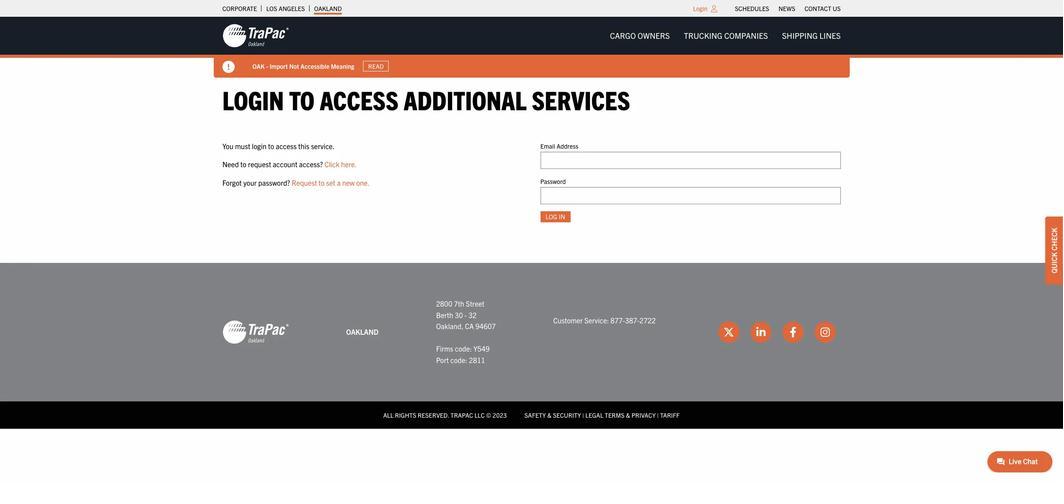Task type: locate. For each thing, give the bounding box(es) containing it.
trapac
[[451, 411, 473, 419]]

rights
[[395, 411, 416, 419]]

light image
[[711, 5, 717, 12]]

need to request account access? click here.
[[222, 160, 357, 169]]

contact us
[[805, 4, 841, 12]]

1 horizontal spatial |
[[657, 411, 659, 419]]

2722
[[640, 316, 656, 325]]

password
[[540, 177, 566, 185]]

footer
[[0, 263, 1063, 429]]

- right oak
[[266, 62, 268, 70]]

additional
[[404, 83, 527, 116]]

2023
[[493, 411, 507, 419]]

1 oakland image from the top
[[222, 23, 289, 48]]

menu bar
[[730, 2, 845, 15], [603, 27, 848, 45]]

check
[[1050, 228, 1059, 251]]

menu bar containing cargo owners
[[603, 27, 848, 45]]

login for login to access additional services
[[222, 83, 284, 116]]

0 horizontal spatial |
[[582, 411, 584, 419]]

login down oak
[[222, 83, 284, 116]]

0 vertical spatial code:
[[455, 345, 472, 354]]

0 horizontal spatial -
[[266, 62, 268, 70]]

to
[[289, 83, 315, 116], [268, 142, 274, 150], [240, 160, 246, 169], [319, 178, 325, 187]]

2 | from the left
[[657, 411, 659, 419]]

0 vertical spatial oakland
[[314, 4, 342, 12]]

0 horizontal spatial oakland
[[314, 4, 342, 12]]

news
[[779, 4, 795, 12]]

oakland image inside banner
[[222, 23, 289, 48]]

1 vertical spatial oakland image
[[222, 320, 289, 345]]

login left light image
[[693, 4, 708, 12]]

oakland
[[314, 4, 342, 12], [346, 328, 379, 337]]

login for login link
[[693, 4, 708, 12]]

0 vertical spatial login
[[693, 4, 708, 12]]

forgot
[[222, 178, 242, 187]]

menu bar up shipping
[[730, 2, 845, 15]]

login to access additional services main content
[[214, 83, 850, 237]]

& right terms
[[626, 411, 630, 419]]

oak - import not accessible meaning
[[252, 62, 354, 70]]

1 vertical spatial -
[[465, 311, 467, 320]]

us
[[833, 4, 841, 12]]

& right the safety
[[547, 411, 552, 419]]

1 vertical spatial login
[[222, 83, 284, 116]]

menu bar down light image
[[603, 27, 848, 45]]

0 vertical spatial -
[[266, 62, 268, 70]]

oakland image
[[222, 23, 289, 48], [222, 320, 289, 345]]

1 vertical spatial oakland
[[346, 328, 379, 337]]

schedules link
[[735, 2, 769, 15]]

none submit inside login to access additional services main content
[[540, 212, 570, 223]]

| left tariff 'link'
[[657, 411, 659, 419]]

oakland inside footer
[[346, 328, 379, 337]]

click here. link
[[325, 160, 357, 169]]

all rights reserved. trapac llc © 2023
[[383, 411, 507, 419]]

&
[[547, 411, 552, 419], [626, 411, 630, 419]]

1 vertical spatial menu bar
[[603, 27, 848, 45]]

quick
[[1050, 252, 1059, 274]]

1 horizontal spatial &
[[626, 411, 630, 419]]

0 vertical spatial menu bar
[[730, 2, 845, 15]]

- inside banner
[[266, 62, 268, 70]]

customer service: 877-387-2722
[[553, 316, 656, 325]]

code: right 'port'
[[450, 356, 467, 365]]

0 vertical spatial oakland image
[[222, 23, 289, 48]]

to right need
[[240, 160, 246, 169]]

port
[[436, 356, 449, 365]]

llc
[[475, 411, 485, 419]]

street
[[466, 299, 484, 308]]

- inside 2800 7th street berth 30 - 32 oakland, ca 94607
[[465, 311, 467, 320]]

access
[[320, 83, 399, 116]]

shipping
[[782, 30, 818, 41]]

Password password field
[[540, 187, 841, 204]]

request
[[248, 160, 271, 169]]

email address
[[540, 142, 578, 150]]

0 horizontal spatial &
[[547, 411, 552, 419]]

trucking
[[684, 30, 723, 41]]

cargo owners
[[610, 30, 670, 41]]

0 horizontal spatial login
[[222, 83, 284, 116]]

to down oak - import not accessible meaning
[[289, 83, 315, 116]]

los angeles
[[266, 4, 305, 12]]

this
[[298, 142, 309, 150]]

angeles
[[279, 4, 305, 12]]

banner
[[0, 17, 1063, 78]]

service:
[[584, 316, 609, 325]]

1 horizontal spatial oakland
[[346, 328, 379, 337]]

menu bar inside banner
[[603, 27, 848, 45]]

request
[[292, 178, 317, 187]]

request to set a new one. link
[[292, 178, 370, 187]]

2811
[[469, 356, 485, 365]]

access?
[[299, 160, 323, 169]]

safety & security | legal terms & privacy | tariff
[[525, 411, 680, 419]]

oakland link
[[314, 2, 342, 15]]

import
[[270, 62, 288, 70]]

owners
[[638, 30, 670, 41]]

2 oakland image from the top
[[222, 320, 289, 345]]

firms code:  y549 port code:  2811
[[436, 345, 490, 365]]

los angeles link
[[266, 2, 305, 15]]

login inside login to access additional services main content
[[222, 83, 284, 116]]

|
[[582, 411, 584, 419], [657, 411, 659, 419]]

news link
[[779, 2, 795, 15]]

code: up 2811
[[455, 345, 472, 354]]

None submit
[[540, 212, 570, 223]]

1 horizontal spatial -
[[465, 311, 467, 320]]

here.
[[341, 160, 357, 169]]

privacy
[[632, 411, 656, 419]]

shipping lines link
[[775, 27, 848, 45]]

safety & security link
[[525, 411, 581, 419]]

7th
[[454, 299, 464, 308]]

| left legal
[[582, 411, 584, 419]]

Email Address text field
[[540, 152, 841, 169]]

2800 7th street berth 30 - 32 oakland, ca 94607
[[436, 299, 496, 331]]

legal
[[586, 411, 603, 419]]

banner containing cargo owners
[[0, 17, 1063, 78]]

- right 30
[[465, 311, 467, 320]]

lines
[[820, 30, 841, 41]]

-
[[266, 62, 268, 70], [465, 311, 467, 320]]

shipping lines
[[782, 30, 841, 41]]

1 horizontal spatial login
[[693, 4, 708, 12]]

2 & from the left
[[626, 411, 630, 419]]



Task type: describe. For each thing, give the bounding box(es) containing it.
1 & from the left
[[547, 411, 552, 419]]

login
[[252, 142, 267, 150]]

address
[[557, 142, 578, 150]]

contact
[[805, 4, 831, 12]]

1 vertical spatial code:
[[450, 356, 467, 365]]

companies
[[724, 30, 768, 41]]

a
[[337, 178, 341, 187]]

94607
[[476, 322, 496, 331]]

©
[[486, 411, 491, 419]]

customer
[[553, 316, 583, 325]]

need
[[222, 160, 239, 169]]

877-
[[611, 316, 625, 325]]

berth
[[436, 311, 453, 320]]

your
[[243, 178, 257, 187]]

security
[[553, 411, 581, 419]]

meaning
[[331, 62, 354, 70]]

oakland,
[[436, 322, 463, 331]]

access
[[276, 142, 297, 150]]

account
[[273, 160, 297, 169]]

read
[[368, 62, 384, 70]]

one.
[[356, 178, 370, 187]]

cargo owners link
[[603, 27, 677, 45]]

not
[[289, 62, 299, 70]]

oak
[[252, 62, 265, 70]]

trucking companies
[[684, 30, 768, 41]]

los
[[266, 4, 277, 12]]

legal terms & privacy link
[[586, 411, 656, 419]]

schedules
[[735, 4, 769, 12]]

terms
[[605, 411, 625, 419]]

read link
[[363, 61, 389, 72]]

login to access additional services
[[222, 83, 630, 116]]

new
[[342, 178, 355, 187]]

1 | from the left
[[582, 411, 584, 419]]

32
[[469, 311, 477, 320]]

tariff link
[[660, 411, 680, 419]]

footer containing 2800 7th street
[[0, 263, 1063, 429]]

30
[[455, 311, 463, 320]]

all
[[383, 411, 394, 419]]

service.
[[311, 142, 335, 150]]

2800
[[436, 299, 452, 308]]

you
[[222, 142, 233, 150]]

trucking companies link
[[677, 27, 775, 45]]

387-
[[625, 316, 640, 325]]

corporate link
[[222, 2, 257, 15]]

contact us link
[[805, 2, 841, 15]]

quick check link
[[1045, 217, 1063, 285]]

ca
[[465, 322, 474, 331]]

quick check
[[1050, 228, 1059, 274]]

you must login to access this service.
[[222, 142, 335, 150]]

services
[[532, 83, 630, 116]]

click
[[325, 160, 340, 169]]

firms
[[436, 345, 453, 354]]

accessible
[[300, 62, 329, 70]]

must
[[235, 142, 250, 150]]

to right 'login'
[[268, 142, 274, 150]]

menu bar containing schedules
[[730, 2, 845, 15]]

safety
[[525, 411, 546, 419]]

solid image
[[222, 61, 235, 73]]

tariff
[[660, 411, 680, 419]]

to left set
[[319, 178, 325, 187]]

y549
[[473, 345, 490, 354]]

set
[[326, 178, 335, 187]]

cargo
[[610, 30, 636, 41]]

login link
[[693, 4, 708, 12]]

reserved.
[[418, 411, 449, 419]]

password?
[[258, 178, 290, 187]]

forgot your password? request to set a new one.
[[222, 178, 370, 187]]



Task type: vqa. For each thing, say whether or not it's contained in the screenshot.
THE USOPT within the Port Rotation : JPTYO JPSMZ JPUKB JPNGO SGSIN NLRTM DEHAM FRLEH USOPT USLAX TPOAK Open Receiving : 10/11/2023 07:00
no



